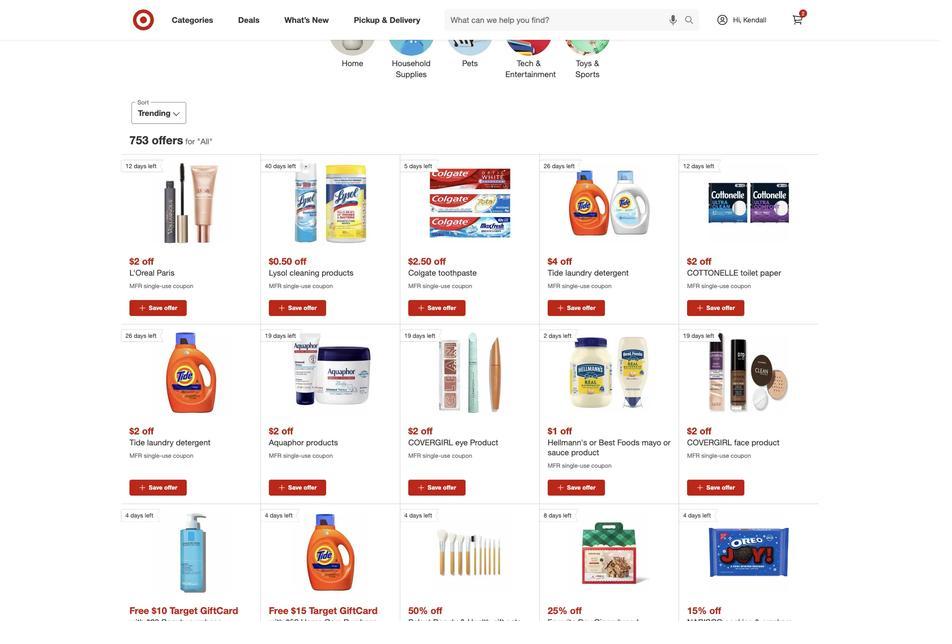 Task type: describe. For each thing, give the bounding box(es) containing it.
offer for $2 off cottonelle toilet paper mfr single-use coupon
[[722, 304, 735, 312]]

12 days left button for toilet
[[679, 160, 789, 244]]

use inside the $4 off tide laundry detergent mfr single-use coupon
[[580, 282, 590, 290]]

pickup & delivery link
[[345, 9, 433, 31]]

colgate
[[408, 268, 436, 278]]

save for $2 off l'oreal paris mfr single-use coupon
[[149, 304, 163, 312]]

for
[[185, 137, 195, 147]]

off for 15% off
[[709, 605, 721, 617]]

face
[[734, 438, 750, 448]]

use inside the $1 off hellmann's or best foods mayo or sauce product mfr single-use coupon
[[580, 462, 590, 470]]

8 days left button
[[539, 510, 650, 593]]

8 days left
[[544, 512, 572, 520]]

$2 for l'oreal paris
[[129, 255, 139, 267]]

use inside $2.50 off colgate toothpaste mfr single-use coupon
[[441, 282, 450, 290]]

mfr inside the $2 off l'oreal paris mfr single-use coupon
[[129, 282, 142, 290]]

8
[[544, 512, 547, 520]]

26 days left for $2
[[125, 332, 157, 340]]

coupon inside $2 off aquaphor products mfr single-use coupon
[[313, 452, 333, 460]]

save offer button for $2 off l'oreal paris mfr single-use coupon
[[129, 300, 187, 316]]

50% off button
[[408, 596, 531, 621]]

save offer for $0.50 off lysol cleaning products mfr single-use coupon
[[288, 304, 317, 312]]

eye
[[455, 438, 468, 448]]

single- inside $2 off tide laundry detergent mfr single-use coupon
[[144, 452, 162, 460]]

paper
[[760, 268, 781, 278]]

4 for free $15 target giftcard
[[265, 512, 268, 520]]

$2 off cottonelle toilet paper mfr single-use coupon
[[687, 255, 781, 290]]

coupon inside $2 off tide laundry detergent mfr single-use coupon
[[173, 452, 193, 460]]

$2.50
[[408, 255, 431, 267]]

offer for $0.50 off lysol cleaning products mfr single-use coupon
[[304, 304, 317, 312]]

coupon inside the $0.50 off lysol cleaning products mfr single-use coupon
[[313, 282, 333, 290]]

save for $2 off covergirl eye product mfr single-use coupon
[[428, 484, 441, 492]]

product inside the $1 off hellmann's or best foods mayo or sauce product mfr single-use coupon
[[571, 448, 599, 458]]

home button
[[329, 9, 376, 80]]

single- inside the $4 off tide laundry detergent mfr single-use coupon
[[562, 282, 580, 290]]

laundry for $2 off
[[147, 438, 174, 448]]

12 days left for cottonelle
[[683, 162, 714, 170]]

free for free $15 target giftcard
[[269, 605, 289, 617]]

save for $2 off tide laundry detergent mfr single-use coupon
[[149, 484, 163, 492]]

save for $4 off tide laundry detergent mfr single-use coupon
[[567, 304, 581, 312]]

covergirl for covergirl eye product
[[408, 438, 453, 448]]

cleaning
[[290, 268, 319, 278]]

4 days left for 50% off
[[404, 512, 432, 520]]

toys
[[576, 58, 592, 68]]

25%
[[548, 605, 567, 617]]

off for $2 off covergirl eye product mfr single-use coupon
[[421, 425, 433, 437]]

mfr inside $2 off cottonelle toilet paper mfr single-use coupon
[[687, 282, 700, 290]]

$2 off l'oreal paris mfr single-use coupon
[[129, 255, 193, 290]]

save offer for $2 off l'oreal paris mfr single-use coupon
[[149, 304, 177, 312]]

sauce
[[548, 448, 569, 458]]

2 days left
[[544, 332, 572, 340]]

5 days left button
[[400, 160, 510, 244]]

what's new link
[[276, 9, 341, 31]]

$0.50
[[269, 255, 292, 267]]

4 days left button for free $10 target giftcard
[[121, 510, 231, 593]]

days for '2 days left' button at bottom right
[[549, 332, 561, 340]]

$2 for tide laundry detergent
[[129, 425, 139, 437]]

toothpaste
[[438, 268, 477, 278]]

product
[[470, 438, 498, 448]]

pets button
[[447, 9, 494, 80]]

753 offer s for " all "
[[129, 133, 213, 147]]

toys & sports
[[576, 58, 600, 79]]

4 days left for 15% off
[[683, 512, 711, 520]]

mfr inside $2 off covergirl face product mfr single-use coupon
[[687, 452, 700, 460]]

$4
[[548, 255, 558, 267]]

4 for 15% off
[[683, 512, 687, 520]]

2 link
[[787, 9, 809, 31]]

off for $0.50 off lysol cleaning products mfr single-use coupon
[[295, 255, 306, 267]]

search button
[[680, 9, 704, 33]]

$1 off hellmann's or best foods mayo or sauce product mfr single-use coupon
[[548, 425, 671, 470]]

15% off
[[687, 605, 721, 617]]

offer right 753
[[152, 133, 177, 147]]

trending button
[[131, 102, 186, 124]]

toilet
[[741, 268, 758, 278]]

$2 off covergirl eye product mfr single-use coupon
[[408, 425, 498, 460]]

entertainment
[[505, 69, 556, 79]]

tide for $2
[[129, 438, 145, 448]]

12 for l'oreal paris
[[125, 162, 132, 170]]

$2 off tide laundry detergent mfr single-use coupon
[[129, 425, 210, 460]]

mfr inside $2 off aquaphor products mfr single-use coupon
[[269, 452, 282, 460]]

off for $1 off hellmann's or best foods mayo or sauce product mfr single-use coupon
[[560, 425, 572, 437]]

coupon inside $2 off covergirl face product mfr single-use coupon
[[731, 452, 751, 460]]

l'oreal
[[129, 268, 155, 278]]

$2 off covergirl face product mfr single-use coupon
[[687, 425, 780, 460]]

save offer button for $2 off aquaphor products mfr single-use coupon
[[269, 480, 326, 496]]

days for 8 days left button
[[549, 512, 561, 520]]

categories
[[172, 15, 213, 25]]

lysol
[[269, 268, 287, 278]]

5 days left
[[404, 162, 432, 170]]

tech
[[517, 58, 534, 68]]

26 for $4 off
[[544, 162, 550, 170]]

25% off
[[548, 605, 582, 617]]

50%
[[408, 605, 428, 617]]

household
[[392, 58, 431, 68]]

40 days left button
[[260, 160, 371, 244]]

tech & entertainment button
[[505, 9, 556, 80]]

use inside $2 off tide laundry detergent mfr single-use coupon
[[162, 452, 171, 460]]

$15
[[291, 605, 306, 617]]

$4 off tide laundry detergent mfr single-use coupon
[[548, 255, 629, 290]]

cottonelle
[[687, 268, 738, 278]]

use inside the $2 off l'oreal paris mfr single-use coupon
[[162, 282, 171, 290]]

all
[[201, 137, 209, 147]]

days for 4 days left button corresponding to free $10 target giftcard
[[130, 512, 143, 520]]

supplies
[[396, 69, 427, 79]]

offer for $4 off tide laundry detergent mfr single-use coupon
[[582, 304, 596, 312]]

days for $4 off's 26 days left button
[[552, 162, 565, 170]]

coupon inside $2 off cottonelle toilet paper mfr single-use coupon
[[731, 282, 751, 290]]

free $10 target giftcard
[[129, 605, 238, 617]]

save for $0.50 off lysol cleaning products mfr single-use coupon
[[288, 304, 302, 312]]

19 days left for covergirl eye product
[[404, 332, 435, 340]]

single- inside $2.50 off colgate toothpaste mfr single-use coupon
[[423, 282, 441, 290]]

2 " from the left
[[209, 137, 213, 147]]

$2.50 off colgate toothpaste mfr single-use coupon
[[408, 255, 477, 290]]

50% off
[[408, 605, 442, 617]]

$2 for covergirl face product
[[687, 425, 697, 437]]

hellmann's
[[548, 438, 587, 448]]

days for "5 days left" button
[[409, 162, 422, 170]]

$2 off aquaphor products mfr single-use coupon
[[269, 425, 338, 460]]

foods
[[617, 438, 640, 448]]

pickup & delivery
[[354, 15, 420, 25]]

toys & sports button
[[564, 9, 611, 80]]

save offer for $2 off aquaphor products mfr single-use coupon
[[288, 484, 317, 492]]

19 days left for aquaphor products
[[265, 332, 296, 340]]

giftcard for free $10 target giftcard
[[200, 605, 238, 617]]

19 for aquaphor products
[[265, 332, 272, 340]]

coupon inside the $1 off hellmann's or best foods mayo or sauce product mfr single-use coupon
[[591, 462, 612, 470]]

days for 26 days left button for $2 off
[[134, 332, 146, 340]]

single- inside $2 off cottonelle toilet paper mfr single-use coupon
[[702, 282, 720, 290]]

26 days left button for $2 off
[[121, 330, 231, 413]]

kendall
[[743, 15, 766, 24]]

offer for $1 off hellmann's or best foods mayo or sauce product mfr single-use coupon
[[582, 484, 596, 492]]

s
[[177, 133, 183, 147]]

deals link
[[230, 9, 272, 31]]

15% off button
[[687, 596, 811, 621]]

pets
[[462, 58, 478, 68]]

25% off button
[[548, 596, 671, 621]]

search
[[680, 16, 704, 26]]

$2 for aquaphor products
[[269, 425, 279, 437]]

home
[[342, 58, 363, 68]]

save offer button for $4 off tide laundry detergent mfr single-use coupon
[[548, 300, 605, 316]]

4 days left for free $15 target giftcard
[[265, 512, 293, 520]]

save for $2.50 off colgate toothpaste mfr single-use coupon
[[428, 304, 441, 312]]

save offer button for $2 off tide laundry detergent mfr single-use coupon
[[129, 480, 187, 496]]

coupon inside $2 off covergirl eye product mfr single-use coupon
[[452, 452, 472, 460]]

offer for $2 off aquaphor products mfr single-use coupon
[[304, 484, 317, 492]]

detergent for $2 off
[[176, 438, 210, 448]]

& for toys
[[594, 58, 599, 68]]

save offer for $1 off hellmann's or best foods mayo or sauce product mfr single-use coupon
[[567, 484, 596, 492]]

what's
[[284, 15, 310, 25]]

single- inside $2 off covergirl face product mfr single-use coupon
[[702, 452, 720, 460]]

off for $2.50 off colgate toothpaste mfr single-use coupon
[[434, 255, 446, 267]]

5
[[404, 162, 408, 170]]

off for $2 off l'oreal paris mfr single-use coupon
[[142, 255, 154, 267]]

offer for $2 off tide laundry detergent mfr single-use coupon
[[164, 484, 177, 492]]

save offer button for $2 off covergirl eye product mfr single-use coupon
[[408, 480, 466, 496]]

off for $2 off tide laundry detergent mfr single-use coupon
[[142, 425, 154, 437]]

mfr inside $2.50 off colgate toothpaste mfr single-use coupon
[[408, 282, 421, 290]]

free $10 target giftcard button
[[129, 596, 252, 621]]

40 days left
[[265, 162, 296, 170]]

40
[[265, 162, 272, 170]]

save offer for $2 off covergirl face product mfr single-use coupon
[[707, 484, 735, 492]]

26 days left for $4
[[544, 162, 575, 170]]

save offer for $2 off covergirl eye product mfr single-use coupon
[[428, 484, 456, 492]]

save offer for $2 off tide laundry detergent mfr single-use coupon
[[149, 484, 177, 492]]

free $15 target giftcard button
[[269, 596, 392, 621]]



Task type: vqa. For each thing, say whether or not it's contained in the screenshot.
1st or from the left
yes



Task type: locate. For each thing, give the bounding box(es) containing it.
0 horizontal spatial 19
[[265, 332, 272, 340]]

1 horizontal spatial target
[[309, 605, 337, 617]]

off inside $2 off covergirl face product mfr single-use coupon
[[700, 425, 712, 437]]

products inside $2 off aquaphor products mfr single-use coupon
[[306, 438, 338, 448]]

coupon inside the $2 off l'oreal paris mfr single-use coupon
[[173, 282, 193, 290]]

0 horizontal spatial 12
[[125, 162, 132, 170]]

4 4 days left button from the left
[[679, 510, 789, 593]]

2 12 days left button from the left
[[679, 160, 789, 244]]

3 4 days left button from the left
[[400, 510, 510, 593]]

or
[[589, 438, 597, 448], [663, 438, 671, 448]]

off for $2 off covergirl face product mfr single-use coupon
[[700, 425, 712, 437]]

4 days left button for 50% off
[[400, 510, 510, 593]]

mfr inside the $4 off tide laundry detergent mfr single-use coupon
[[548, 282, 560, 290]]

2 horizontal spatial 19 days left button
[[679, 330, 789, 413]]

offer
[[152, 133, 177, 147], [164, 304, 177, 312], [304, 304, 317, 312], [443, 304, 456, 312], [582, 304, 596, 312], [722, 304, 735, 312], [164, 484, 177, 492], [304, 484, 317, 492], [443, 484, 456, 492], [582, 484, 596, 492], [722, 484, 735, 492]]

1 vertical spatial 26 days left
[[125, 332, 157, 340]]

1 horizontal spatial laundry
[[565, 268, 592, 278]]

free inside button
[[129, 605, 149, 617]]

26 for $2 off
[[125, 332, 132, 340]]

paris
[[157, 268, 175, 278]]

12 days left for l'oreal
[[125, 162, 157, 170]]

household supplies
[[392, 58, 431, 79]]

save
[[149, 304, 163, 312], [288, 304, 302, 312], [428, 304, 441, 312], [567, 304, 581, 312], [707, 304, 720, 312], [149, 484, 163, 492], [288, 484, 302, 492], [428, 484, 441, 492], [567, 484, 581, 492], [707, 484, 720, 492]]

offer down the $1 off hellmann's or best foods mayo or sauce product mfr single-use coupon
[[582, 484, 596, 492]]

days for 4 days left button related to 15% off
[[688, 512, 701, 520]]

off inside $2 off aquaphor products mfr single-use coupon
[[281, 425, 293, 437]]

mfr inside the $1 off hellmann's or best foods mayo or sauce product mfr single-use coupon
[[548, 462, 560, 470]]

$2 inside $2 off cottonelle toilet paper mfr single-use coupon
[[687, 255, 697, 267]]

0 vertical spatial 26 days left
[[544, 162, 575, 170]]

off inside '25% off' button
[[570, 605, 582, 617]]

2 12 days left from the left
[[683, 162, 714, 170]]

off inside $2 off covergirl eye product mfr single-use coupon
[[421, 425, 433, 437]]

mayo
[[642, 438, 661, 448]]

save offer button for $1 off hellmann's or best foods mayo or sauce product mfr single-use coupon
[[548, 480, 605, 496]]

1 horizontal spatial or
[[663, 438, 671, 448]]

1 19 days left button from the left
[[260, 330, 371, 413]]

product right face
[[752, 438, 780, 448]]

$2 for cottonelle toilet paper
[[687, 255, 697, 267]]

categories link
[[163, 9, 226, 31]]

4 for free $10 target giftcard
[[125, 512, 129, 520]]

offer down paris
[[164, 304, 177, 312]]

use inside $2 off cottonelle toilet paper mfr single-use coupon
[[720, 282, 729, 290]]

tech & entertainment
[[505, 58, 556, 79]]

free for free $10 target giftcard
[[129, 605, 149, 617]]

days for paris 12 days left button
[[134, 162, 146, 170]]

offer down the $4 off tide laundry detergent mfr single-use coupon at top right
[[582, 304, 596, 312]]

offer for $2 off l'oreal paris mfr single-use coupon
[[164, 304, 177, 312]]

& inside 'toys & sports'
[[594, 58, 599, 68]]

save up 2 days left
[[567, 304, 581, 312]]

use inside the $0.50 off lysol cleaning products mfr single-use coupon
[[301, 282, 311, 290]]

12 days left
[[125, 162, 157, 170], [683, 162, 714, 170]]

covergirl left face
[[687, 438, 732, 448]]

save offer down $2 off tide laundry detergent mfr single-use coupon
[[149, 484, 177, 492]]

covergirl inside $2 off covergirl eye product mfr single-use coupon
[[408, 438, 453, 448]]

best
[[599, 438, 615, 448]]

save offer for $4 off tide laundry detergent mfr single-use coupon
[[567, 304, 596, 312]]

1 horizontal spatial 12 days left button
[[679, 160, 789, 244]]

offer down the $0.50 off lysol cleaning products mfr single-use coupon
[[304, 304, 317, 312]]

1 vertical spatial 2
[[544, 332, 547, 340]]

save offer button down the $2 off l'oreal paris mfr single-use coupon
[[129, 300, 187, 316]]

save offer down $2 off covergirl face product mfr single-use coupon
[[707, 484, 735, 492]]

products right the aquaphor
[[306, 438, 338, 448]]

19 days left button for eye
[[400, 330, 510, 413]]

target right "$10" at the left of page
[[170, 605, 198, 617]]

What can we help you find? suggestions appear below search field
[[445, 9, 687, 31]]

$2 inside $2 off tide laundry detergent mfr single-use coupon
[[129, 425, 139, 437]]

use inside $2 off aquaphor products mfr single-use coupon
[[301, 452, 311, 460]]

1 horizontal spatial free
[[269, 605, 289, 617]]

pickup
[[354, 15, 380, 25]]

1 " from the left
[[197, 137, 201, 147]]

mfr inside the $0.50 off lysol cleaning products mfr single-use coupon
[[269, 282, 282, 290]]

3 4 from the left
[[404, 512, 408, 520]]

12 for cottonelle toilet paper
[[683, 162, 690, 170]]

days for 12 days left button related to toilet
[[692, 162, 704, 170]]

save offer for $2 off cottonelle toilet paper mfr single-use coupon
[[707, 304, 735, 312]]

1 12 from the left
[[125, 162, 132, 170]]

2 4 days left button from the left
[[260, 510, 371, 593]]

1 horizontal spatial "
[[209, 137, 213, 147]]

save down cottonelle
[[707, 304, 720, 312]]

single- inside $2 off covergirl eye product mfr single-use coupon
[[423, 452, 441, 460]]

giftcard inside button
[[340, 605, 378, 617]]

save offer down $2.50 off colgate toothpaste mfr single-use coupon
[[428, 304, 456, 312]]

detergent inside $2 off tide laundry detergent mfr single-use coupon
[[176, 438, 210, 448]]

0 horizontal spatial or
[[589, 438, 597, 448]]

3 19 days left button from the left
[[679, 330, 789, 413]]

coupon inside $2.50 off colgate toothpaste mfr single-use coupon
[[452, 282, 472, 290]]

off for 25% off
[[570, 605, 582, 617]]

save offer button up 8 days left
[[548, 480, 605, 496]]

2 19 days left button from the left
[[400, 330, 510, 413]]

4 days left button for free $15 target giftcard
[[260, 510, 371, 593]]

single-
[[144, 282, 162, 290], [283, 282, 301, 290], [423, 282, 441, 290], [562, 282, 580, 290], [702, 282, 720, 290], [144, 452, 162, 460], [283, 452, 301, 460], [423, 452, 441, 460], [702, 452, 720, 460], [562, 462, 580, 470]]

0 horizontal spatial tide
[[129, 438, 145, 448]]

1 horizontal spatial covergirl
[[687, 438, 732, 448]]

2 4 from the left
[[265, 512, 268, 520]]

off inside the $0.50 off lysol cleaning products mfr single-use coupon
[[295, 255, 306, 267]]

2 target from the left
[[309, 605, 337, 617]]

offer down $2 off covergirl eye product mfr single-use coupon
[[443, 484, 456, 492]]

save offer button for $2 off covergirl face product mfr single-use coupon
[[687, 480, 744, 496]]

2 giftcard from the left
[[340, 605, 378, 617]]

save offer button down $2 off aquaphor products mfr single-use coupon
[[269, 480, 326, 496]]

coupon inside the $4 off tide laundry detergent mfr single-use coupon
[[591, 282, 612, 290]]

1 horizontal spatial 19
[[404, 332, 411, 340]]

offer for $2 off covergirl eye product mfr single-use coupon
[[443, 484, 456, 492]]

0 vertical spatial 2
[[802, 10, 805, 16]]

2 horizontal spatial 19
[[683, 332, 690, 340]]

1 horizontal spatial &
[[536, 58, 541, 68]]

4 days left button for 15% off
[[679, 510, 789, 593]]

covergirl left "eye"
[[408, 438, 453, 448]]

2
[[802, 10, 805, 16], [544, 332, 547, 340]]

19
[[265, 332, 272, 340], [404, 332, 411, 340], [683, 332, 690, 340]]

2 free from the left
[[269, 605, 289, 617]]

0 horizontal spatial 19 days left
[[265, 332, 296, 340]]

off inside the $4 off tide laundry detergent mfr single-use coupon
[[560, 255, 572, 267]]

off for $2 off cottonelle toilet paper mfr single-use coupon
[[700, 255, 712, 267]]

0 horizontal spatial 26 days left button
[[121, 330, 231, 413]]

1 vertical spatial laundry
[[147, 438, 174, 448]]

off for $2 off aquaphor products mfr single-use coupon
[[281, 425, 293, 437]]

save offer button down $2.50 off colgate toothpaste mfr single-use coupon
[[408, 300, 466, 316]]

offer down $2 off covergirl face product mfr single-use coupon
[[722, 484, 735, 492]]

sports
[[576, 69, 600, 79]]

0 horizontal spatial &
[[382, 15, 387, 25]]

free left $15
[[269, 605, 289, 617]]

off inside 50% off button
[[431, 605, 442, 617]]

products right 'cleaning'
[[322, 268, 354, 278]]

household supplies button
[[388, 9, 435, 80]]

0 vertical spatial detergent
[[594, 268, 629, 278]]

26
[[544, 162, 550, 170], [125, 332, 132, 340]]

0 horizontal spatial "
[[197, 137, 201, 147]]

12 days left button for paris
[[121, 160, 231, 244]]

single- inside the $0.50 off lysol cleaning products mfr single-use coupon
[[283, 282, 301, 290]]

$1
[[548, 425, 558, 437]]

save for $2 off covergirl face product mfr single-use coupon
[[707, 484, 720, 492]]

3 19 from the left
[[683, 332, 690, 340]]

2 horizontal spatial &
[[594, 58, 599, 68]]

1 horizontal spatial giftcard
[[340, 605, 378, 617]]

save offer down 'cleaning'
[[288, 304, 317, 312]]

off inside the $1 off hellmann's or best foods mayo or sauce product mfr single-use coupon
[[560, 425, 572, 437]]

2 covergirl from the left
[[687, 438, 732, 448]]

detergent for $4 off
[[594, 268, 629, 278]]

single- inside the $2 off l'oreal paris mfr single-use coupon
[[144, 282, 162, 290]]

$2 inside $2 off aquaphor products mfr single-use coupon
[[269, 425, 279, 437]]

2 or from the left
[[663, 438, 671, 448]]

4 for 50% off
[[404, 512, 408, 520]]

product inside $2 off covergirl face product mfr single-use coupon
[[752, 438, 780, 448]]

save down $2 off covergirl eye product mfr single-use coupon
[[428, 484, 441, 492]]

offer down $2 off aquaphor products mfr single-use coupon
[[304, 484, 317, 492]]

off for 50% off
[[431, 605, 442, 617]]

tide inside $2 off tide laundry detergent mfr single-use coupon
[[129, 438, 145, 448]]

1 vertical spatial 26
[[125, 332, 132, 340]]

detergent inside the $4 off tide laundry detergent mfr single-use coupon
[[594, 268, 629, 278]]

& right pickup
[[382, 15, 387, 25]]

or right mayo
[[663, 438, 671, 448]]

hi, kendall
[[733, 15, 766, 24]]

covergirl for covergirl face product
[[687, 438, 732, 448]]

4 days left button
[[121, 510, 231, 593], [260, 510, 371, 593], [400, 510, 510, 593], [679, 510, 789, 593]]

1 horizontal spatial 19 days left button
[[400, 330, 510, 413]]

free left "$10" at the left of page
[[129, 605, 149, 617]]

1 4 days left from the left
[[125, 512, 153, 520]]

use inside $2 off covergirl eye product mfr single-use coupon
[[441, 452, 450, 460]]

0 horizontal spatial 12 days left
[[125, 162, 157, 170]]

target for $15
[[309, 605, 337, 617]]

&
[[382, 15, 387, 25], [536, 58, 541, 68], [594, 58, 599, 68]]

target inside free $15 target giftcard button
[[309, 605, 337, 617]]

1 horizontal spatial 26
[[544, 162, 550, 170]]

1 4 from the left
[[125, 512, 129, 520]]

19 for covergirl face product
[[683, 332, 690, 340]]

single- inside the $1 off hellmann's or best foods mayo or sauce product mfr single-use coupon
[[562, 462, 580, 470]]

2 19 days left from the left
[[404, 332, 435, 340]]

target inside free $10 target giftcard button
[[170, 605, 198, 617]]

& right toys
[[594, 58, 599, 68]]

hi,
[[733, 15, 741, 24]]

0 horizontal spatial free
[[129, 605, 149, 617]]

aquaphor
[[269, 438, 304, 448]]

1 horizontal spatial 26 days left
[[544, 162, 575, 170]]

0 vertical spatial 26 days left button
[[539, 160, 650, 244]]

use
[[162, 282, 171, 290], [301, 282, 311, 290], [441, 282, 450, 290], [580, 282, 590, 290], [720, 282, 729, 290], [162, 452, 171, 460], [301, 452, 311, 460], [441, 452, 450, 460], [720, 452, 729, 460], [580, 462, 590, 470]]

2 19 from the left
[[404, 332, 411, 340]]

19 days left button
[[260, 330, 371, 413], [400, 330, 510, 413], [679, 330, 789, 413]]

$0.50 off lysol cleaning products mfr single-use coupon
[[269, 255, 354, 290]]

1 horizontal spatial 12
[[683, 162, 690, 170]]

1 vertical spatial detergent
[[176, 438, 210, 448]]

what's new
[[284, 15, 329, 25]]

save offer button down $2 off covergirl face product mfr single-use coupon
[[687, 480, 744, 496]]

giftcard for free $15 target giftcard
[[340, 605, 378, 617]]

19 days left
[[265, 332, 296, 340], [404, 332, 435, 340], [683, 332, 714, 340]]

save down $2 off tide laundry detergent mfr single-use coupon
[[149, 484, 163, 492]]

save down the $2 off l'oreal paris mfr single-use coupon
[[149, 304, 163, 312]]

save offer button down cottonelle
[[687, 300, 744, 316]]

0 horizontal spatial laundry
[[147, 438, 174, 448]]

& for pickup
[[382, 15, 387, 25]]

save offer up 8 days left
[[567, 484, 596, 492]]

save offer button down $2 off tide laundry detergent mfr single-use coupon
[[129, 480, 187, 496]]

1 19 days left from the left
[[265, 332, 296, 340]]

3 4 days left from the left
[[404, 512, 432, 520]]

3 19 days left from the left
[[683, 332, 714, 340]]

laundry inside $2 off tide laundry detergent mfr single-use coupon
[[147, 438, 174, 448]]

off inside the $2 off l'oreal paris mfr single-use coupon
[[142, 255, 154, 267]]

save offer button down $2 off covergirl eye product mfr single-use coupon
[[408, 480, 466, 496]]

target for $10
[[170, 605, 198, 617]]

save up 8 days left
[[567, 484, 581, 492]]

$2 inside $2 off covergirl eye product mfr single-use coupon
[[408, 425, 418, 437]]

1 target from the left
[[170, 605, 198, 617]]

19 days left for covergirl face product
[[683, 332, 714, 340]]

& inside pickup & delivery link
[[382, 15, 387, 25]]

save offer button for $2.50 off colgate toothpaste mfr single-use coupon
[[408, 300, 466, 316]]

offer down $2 off cottonelle toilet paper mfr single-use coupon
[[722, 304, 735, 312]]

1 horizontal spatial tide
[[548, 268, 563, 278]]

& right tech
[[536, 58, 541, 68]]

2 days left button
[[539, 330, 650, 413]]

single- inside $2 off aquaphor products mfr single-use coupon
[[283, 452, 301, 460]]

deals
[[238, 15, 260, 25]]

laundry for $4 off
[[565, 268, 592, 278]]

1 12 days left from the left
[[125, 162, 157, 170]]

days for 40 days left button
[[273, 162, 286, 170]]

0 vertical spatial products
[[322, 268, 354, 278]]

4 4 days left from the left
[[683, 512, 711, 520]]

save offer button for $0.50 off lysol cleaning products mfr single-use coupon
[[269, 300, 326, 316]]

0 horizontal spatial 12 days left button
[[121, 160, 231, 244]]

trending
[[138, 108, 171, 118]]

mfr inside $2 off covergirl eye product mfr single-use coupon
[[408, 452, 421, 460]]

offer for $2.50 off colgate toothpaste mfr single-use coupon
[[443, 304, 456, 312]]

2 4 days left from the left
[[265, 512, 293, 520]]

1 vertical spatial 26 days left button
[[121, 330, 231, 413]]

4
[[125, 512, 129, 520], [265, 512, 268, 520], [404, 512, 408, 520], [683, 512, 687, 520]]

753
[[129, 133, 149, 147]]

0 horizontal spatial 2
[[544, 332, 547, 340]]

1 vertical spatial products
[[306, 438, 338, 448]]

$2 for covergirl eye product
[[408, 425, 418, 437]]

save offer
[[149, 304, 177, 312], [288, 304, 317, 312], [428, 304, 456, 312], [567, 304, 596, 312], [707, 304, 735, 312], [149, 484, 177, 492], [288, 484, 317, 492], [428, 484, 456, 492], [567, 484, 596, 492], [707, 484, 735, 492]]

save down $2.50 off colgate toothpaste mfr single-use coupon
[[428, 304, 441, 312]]

or left best
[[589, 438, 597, 448]]

mfr inside $2 off tide laundry detergent mfr single-use coupon
[[129, 452, 142, 460]]

0 horizontal spatial covergirl
[[408, 438, 453, 448]]

coupon
[[173, 282, 193, 290], [313, 282, 333, 290], [452, 282, 472, 290], [591, 282, 612, 290], [731, 282, 751, 290], [173, 452, 193, 460], [313, 452, 333, 460], [452, 452, 472, 460], [731, 452, 751, 460], [591, 462, 612, 470]]

0 horizontal spatial giftcard
[[200, 605, 238, 617]]

covergirl inside $2 off covergirl face product mfr single-use coupon
[[687, 438, 732, 448]]

1 horizontal spatial detergent
[[594, 268, 629, 278]]

product right sauce
[[571, 448, 599, 458]]

19 days left button for products
[[260, 330, 371, 413]]

save offer down paris
[[149, 304, 177, 312]]

laundry
[[565, 268, 592, 278], [147, 438, 174, 448]]

save offer down $2 off aquaphor products mfr single-use coupon
[[288, 484, 317, 492]]

off inside $2.50 off colgate toothpaste mfr single-use coupon
[[434, 255, 446, 267]]

0 horizontal spatial 19 days left button
[[260, 330, 371, 413]]

off inside $2 off cottonelle toilet paper mfr single-use coupon
[[700, 255, 712, 267]]

& inside tech & entertainment
[[536, 58, 541, 68]]

1 horizontal spatial 2
[[802, 10, 805, 16]]

1 horizontal spatial 19 days left
[[404, 332, 435, 340]]

off inside $2 off tide laundry detergent mfr single-use coupon
[[142, 425, 154, 437]]

0 vertical spatial tide
[[548, 268, 563, 278]]

0 vertical spatial laundry
[[565, 268, 592, 278]]

2 12 from the left
[[683, 162, 690, 170]]

1 19 from the left
[[265, 332, 272, 340]]

12 days left button
[[121, 160, 231, 244], [679, 160, 789, 244]]

covergirl
[[408, 438, 453, 448], [687, 438, 732, 448]]

save for $2 off aquaphor products mfr single-use coupon
[[288, 484, 302, 492]]

laundry inside the $4 off tide laundry detergent mfr single-use coupon
[[565, 268, 592, 278]]

off inside 15% off button
[[709, 605, 721, 617]]

use inside $2 off covergirl face product mfr single-use coupon
[[720, 452, 729, 460]]

save offer down $2 off covergirl eye product mfr single-use coupon
[[428, 484, 456, 492]]

15%
[[687, 605, 707, 617]]

19 days left button for face
[[679, 330, 789, 413]]

save down $2 off covergirl face product mfr single-use coupon
[[707, 484, 720, 492]]

0 horizontal spatial target
[[170, 605, 198, 617]]

0 horizontal spatial product
[[571, 448, 599, 458]]

0 vertical spatial 26
[[544, 162, 550, 170]]

save offer down cottonelle
[[707, 304, 735, 312]]

4 days left for free $10 target giftcard
[[125, 512, 153, 520]]

1 horizontal spatial product
[[752, 438, 780, 448]]

2 for 2
[[802, 10, 805, 16]]

1 4 days left button from the left
[[121, 510, 231, 593]]

$10
[[152, 605, 167, 617]]

free $15 target giftcard
[[269, 605, 378, 617]]

save down 'cleaning'
[[288, 304, 302, 312]]

giftcard inside button
[[200, 605, 238, 617]]

0 horizontal spatial 26 days left
[[125, 332, 157, 340]]

offer down toothpaste
[[443, 304, 456, 312]]

days for 4 days left button corresponding to 50% off
[[409, 512, 422, 520]]

save for $2 off cottonelle toilet paper mfr single-use coupon
[[707, 304, 720, 312]]

giftcard
[[200, 605, 238, 617], [340, 605, 378, 617]]

1 free from the left
[[129, 605, 149, 617]]

1 12 days left button from the left
[[121, 160, 231, 244]]

"
[[197, 137, 201, 147], [209, 137, 213, 147]]

save offer button down 'cleaning'
[[269, 300, 326, 316]]

save offer button for $2 off cottonelle toilet paper mfr single-use coupon
[[687, 300, 744, 316]]

save for $1 off hellmann's or best foods mayo or sauce product mfr single-use coupon
[[567, 484, 581, 492]]

detergent
[[594, 268, 629, 278], [176, 438, 210, 448]]

target right $15
[[309, 605, 337, 617]]

12
[[125, 162, 132, 170], [683, 162, 690, 170]]

1 horizontal spatial 12 days left
[[683, 162, 714, 170]]

products inside the $0.50 off lysol cleaning products mfr single-use coupon
[[322, 268, 354, 278]]

4 days left
[[125, 512, 153, 520], [265, 512, 293, 520], [404, 512, 432, 520], [683, 512, 711, 520]]

1 horizontal spatial 26 days left button
[[539, 160, 650, 244]]

$2 inside the $2 off l'oreal paris mfr single-use coupon
[[129, 255, 139, 267]]

0 horizontal spatial 26
[[125, 332, 132, 340]]

off for $4 off tide laundry detergent mfr single-use coupon
[[560, 255, 572, 267]]

1 vertical spatial tide
[[129, 438, 145, 448]]

save offer button up 2 days left
[[548, 300, 605, 316]]

offer down $2 off tide laundry detergent mfr single-use coupon
[[164, 484, 177, 492]]

1 covergirl from the left
[[408, 438, 453, 448]]

save offer down the $4 off tide laundry detergent mfr single-use coupon at top right
[[567, 304, 596, 312]]

save down the aquaphor
[[288, 484, 302, 492]]

$2 inside $2 off covergirl face product mfr single-use coupon
[[687, 425, 697, 437]]

2 inside button
[[544, 332, 547, 340]]

free
[[129, 605, 149, 617], [269, 605, 289, 617]]

2 horizontal spatial 19 days left
[[683, 332, 714, 340]]

target
[[170, 605, 198, 617], [309, 605, 337, 617]]

free inside button
[[269, 605, 289, 617]]

26 days left button for $4 off
[[539, 160, 650, 244]]

new
[[312, 15, 329, 25]]

& for tech
[[536, 58, 541, 68]]

1 giftcard from the left
[[200, 605, 238, 617]]

4 4 from the left
[[683, 512, 687, 520]]

0 horizontal spatial detergent
[[176, 438, 210, 448]]

1 or from the left
[[589, 438, 597, 448]]

days for 4 days left button related to free $15 target giftcard
[[270, 512, 283, 520]]

delivery
[[390, 15, 420, 25]]

tide for $4
[[548, 268, 563, 278]]

tide inside the $4 off tide laundry detergent mfr single-use coupon
[[548, 268, 563, 278]]



